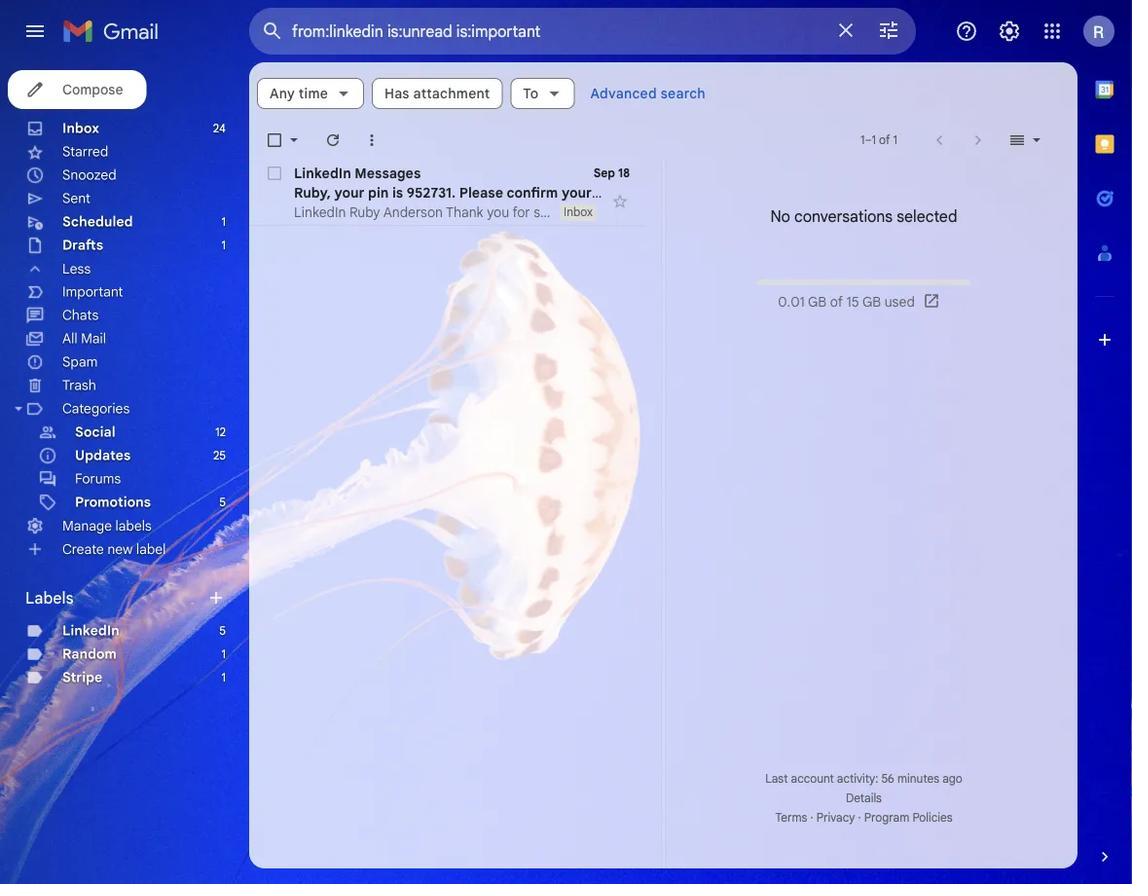 Task type: describe. For each thing, give the bounding box(es) containing it.
please
[[459, 184, 504, 201]]

terms link
[[776, 811, 808, 825]]

follow link to manage storage image
[[923, 292, 943, 312]]

compose
[[62, 81, 123, 98]]

linkedin for linkedin link
[[62, 622, 120, 639]]

attachment
[[414, 85, 490, 102]]

is
[[393, 184, 403, 201]]

ruby,
[[294, 184, 331, 201]]

last account activity: 56 minutes ago details terms · privacy · program policies
[[766, 772, 963, 825]]

email
[[596, 184, 631, 201]]

more image
[[362, 131, 382, 150]]

forums link
[[75, 470, 121, 487]]

new
[[107, 541, 133, 558]]

advanced search button
[[583, 76, 714, 111]]

scheduled link
[[62, 213, 133, 230]]

has attachment
[[385, 85, 490, 102]]

manage labels link
[[62, 517, 152, 534]]

time
[[299, 85, 328, 102]]

5 for linkedin
[[219, 624, 226, 638]]

chats
[[62, 307, 99, 324]]

trash
[[62, 377, 96, 394]]

2 gb from the left
[[863, 293, 882, 310]]

trash link
[[62, 377, 96, 394]]

important link
[[62, 283, 123, 300]]

scheduled
[[62, 213, 133, 230]]

all mail link
[[62, 330, 106, 347]]

create
[[62, 541, 104, 558]]

ruby, your pin is 952731. please confirm your email address
[[294, 184, 688, 201]]

ago
[[943, 772, 963, 787]]

minutes
[[898, 772, 940, 787]]

starred
[[62, 143, 108, 160]]

0 vertical spatial of
[[880, 133, 891, 148]]

privacy link
[[817, 811, 856, 825]]

sent
[[62, 190, 90, 207]]

clear search image
[[827, 11, 866, 50]]

less
[[62, 260, 91, 277]]

label
[[136, 541, 166, 558]]

promotions
[[75, 494, 151, 511]]

1 – 1 of 1
[[861, 133, 898, 148]]

0.01 gb of 15 gb used
[[778, 293, 915, 310]]

linkedin link
[[62, 622, 120, 639]]

none checkbox inside no conversations selected main content
[[265, 131, 284, 150]]

any time button
[[257, 78, 364, 109]]

social
[[75, 424, 116, 441]]

create new label link
[[62, 541, 166, 558]]

2 · from the left
[[859, 811, 862, 825]]

none checkbox inside row
[[265, 164, 284, 183]]

chats link
[[62, 307, 99, 324]]

stripe
[[62, 669, 103, 686]]

updates link
[[75, 447, 131, 464]]

details
[[846, 791, 882, 806]]

privacy
[[817, 811, 856, 825]]

starred link
[[62, 143, 108, 160]]

messages
[[355, 165, 421, 182]]

main menu image
[[23, 19, 47, 43]]

15
[[847, 293, 860, 310]]

confirm
[[507, 184, 558, 201]]

linkedin for linkedin messages
[[294, 165, 351, 182]]

2 your from the left
[[562, 184, 592, 201]]

categories link
[[62, 400, 130, 417]]

address
[[635, 184, 688, 201]]

selected
[[897, 206, 958, 226]]

categories
[[62, 400, 130, 417]]

sep 18
[[594, 166, 630, 181]]

sent link
[[62, 190, 90, 207]]

has attachment button
[[372, 78, 503, 109]]

toggle split pane mode image
[[1008, 131, 1028, 150]]

important chats all mail spam trash
[[62, 283, 123, 394]]



Task type: vqa. For each thing, say whether or not it's contained in the screenshot.
·
yes



Task type: locate. For each thing, give the bounding box(es) containing it.
gmail image
[[62, 12, 169, 51]]

updates
[[75, 447, 131, 464]]

1 vertical spatial of
[[831, 293, 843, 310]]

advanced
[[591, 85, 657, 102]]

0 vertical spatial linkedin
[[294, 165, 351, 182]]

last
[[766, 772, 788, 787]]

24
[[213, 121, 226, 136]]

search mail image
[[255, 14, 290, 49]]

gb right 15
[[863, 293, 882, 310]]

activity:
[[837, 772, 879, 787]]

row containing linkedin messages
[[249, 160, 688, 226]]

your
[[335, 184, 365, 201], [562, 184, 592, 201]]

drafts
[[62, 237, 103, 254]]

0 horizontal spatial gb
[[808, 293, 827, 310]]

compose button
[[8, 70, 147, 109]]

1 gb from the left
[[808, 293, 827, 310]]

1 vertical spatial 5
[[219, 624, 226, 638]]

None checkbox
[[265, 164, 284, 183]]

policies
[[913, 811, 953, 825]]

0 horizontal spatial inbox
[[62, 120, 99, 137]]

952731.
[[407, 184, 456, 201]]

· down details link
[[859, 811, 862, 825]]

no
[[771, 206, 791, 226]]

linkedin up random
[[62, 622, 120, 639]]

to
[[523, 85, 539, 102]]

1
[[861, 133, 865, 148], [872, 133, 877, 148], [894, 133, 898, 148], [222, 215, 226, 229], [222, 238, 226, 253], [222, 647, 226, 662], [222, 671, 226, 685]]

mail
[[81, 330, 106, 347]]

labels navigation
[[0, 62, 249, 884]]

· right terms link
[[811, 811, 814, 825]]

0 vertical spatial inbox
[[62, 120, 99, 137]]

details link
[[846, 791, 882, 806]]

snoozed link
[[62, 167, 117, 184]]

linkedin inside labels navigation
[[62, 622, 120, 639]]

your down linkedin messages
[[335, 184, 365, 201]]

0 horizontal spatial your
[[335, 184, 365, 201]]

2 5 from the top
[[219, 624, 226, 638]]

random
[[62, 646, 117, 663]]

inbox link
[[62, 120, 99, 137]]

all
[[62, 330, 78, 347]]

1 your from the left
[[335, 184, 365, 201]]

manage labels create new label
[[62, 517, 166, 558]]

inbox inside labels navigation
[[62, 120, 99, 137]]

forums
[[75, 470, 121, 487]]

tab list
[[1078, 62, 1133, 814]]

1 horizontal spatial inbox
[[564, 205, 593, 220]]

linkedin up ruby,
[[294, 165, 351, 182]]

None search field
[[249, 8, 917, 55]]

spam
[[62, 354, 98, 371]]

gb
[[808, 293, 827, 310], [863, 293, 882, 310]]

gb right "0.01"
[[808, 293, 827, 310]]

linkedin messages
[[294, 165, 421, 182]]

–
[[865, 133, 872, 148]]

1 horizontal spatial linkedin
[[294, 165, 351, 182]]

drafts link
[[62, 237, 103, 254]]

12
[[215, 425, 226, 440]]

None checkbox
[[265, 131, 284, 150]]

row inside no conversations selected main content
[[249, 160, 688, 226]]

spam link
[[62, 354, 98, 371]]

refresh image
[[323, 131, 343, 150]]

program policies link
[[865, 811, 953, 825]]

sep
[[594, 166, 616, 181]]

labels
[[25, 588, 74, 608]]

your left email
[[562, 184, 592, 201]]

1 vertical spatial inbox
[[564, 205, 593, 220]]

support image
[[956, 19, 979, 43]]

has
[[385, 85, 410, 102]]

labels
[[115, 517, 152, 534]]

1 horizontal spatial gb
[[863, 293, 882, 310]]

terms
[[776, 811, 808, 825]]

any time
[[270, 85, 328, 102]]

0 vertical spatial 5
[[219, 495, 226, 510]]

0 horizontal spatial ·
[[811, 811, 814, 825]]

no conversations selected
[[771, 206, 958, 226]]

5 for promotions
[[219, 495, 226, 510]]

less button
[[0, 257, 234, 281]]

1 5 from the top
[[219, 495, 226, 510]]

conversations
[[795, 206, 893, 226]]

pin
[[368, 184, 389, 201]]

25
[[213, 449, 226, 463]]

5
[[219, 495, 226, 510], [219, 624, 226, 638]]

row
[[249, 160, 688, 226]]

program
[[865, 811, 910, 825]]

social link
[[75, 424, 116, 441]]

stripe link
[[62, 669, 103, 686]]

advanced search options image
[[870, 11, 909, 50]]

1 horizontal spatial your
[[562, 184, 592, 201]]

56
[[882, 772, 895, 787]]

·
[[811, 811, 814, 825], [859, 811, 862, 825]]

important
[[62, 283, 123, 300]]

of right "–"
[[880, 133, 891, 148]]

Search mail text field
[[292, 21, 823, 41]]

promotions link
[[75, 494, 151, 511]]

manage
[[62, 517, 112, 534]]

linkedin
[[294, 165, 351, 182], [62, 622, 120, 639]]

snoozed
[[62, 167, 117, 184]]

no conversations selected main content
[[249, 62, 1078, 869]]

0 horizontal spatial of
[[831, 293, 843, 310]]

1 horizontal spatial of
[[880, 133, 891, 148]]

1 vertical spatial linkedin
[[62, 622, 120, 639]]

of left 15
[[831, 293, 843, 310]]

search
[[661, 85, 706, 102]]

1 · from the left
[[811, 811, 814, 825]]

labels heading
[[25, 588, 206, 608]]

advanced search
[[591, 85, 706, 102]]

used
[[885, 293, 915, 310]]

inbox inside row
[[564, 205, 593, 220]]

settings image
[[998, 19, 1022, 43]]

random link
[[62, 646, 117, 663]]

18
[[619, 166, 630, 181]]

0.01
[[778, 293, 805, 310]]

any
[[270, 85, 295, 102]]

account
[[791, 772, 835, 787]]

1 horizontal spatial ·
[[859, 811, 862, 825]]

to button
[[511, 78, 575, 109]]

linkedin inside row
[[294, 165, 351, 182]]

0 horizontal spatial linkedin
[[62, 622, 120, 639]]



